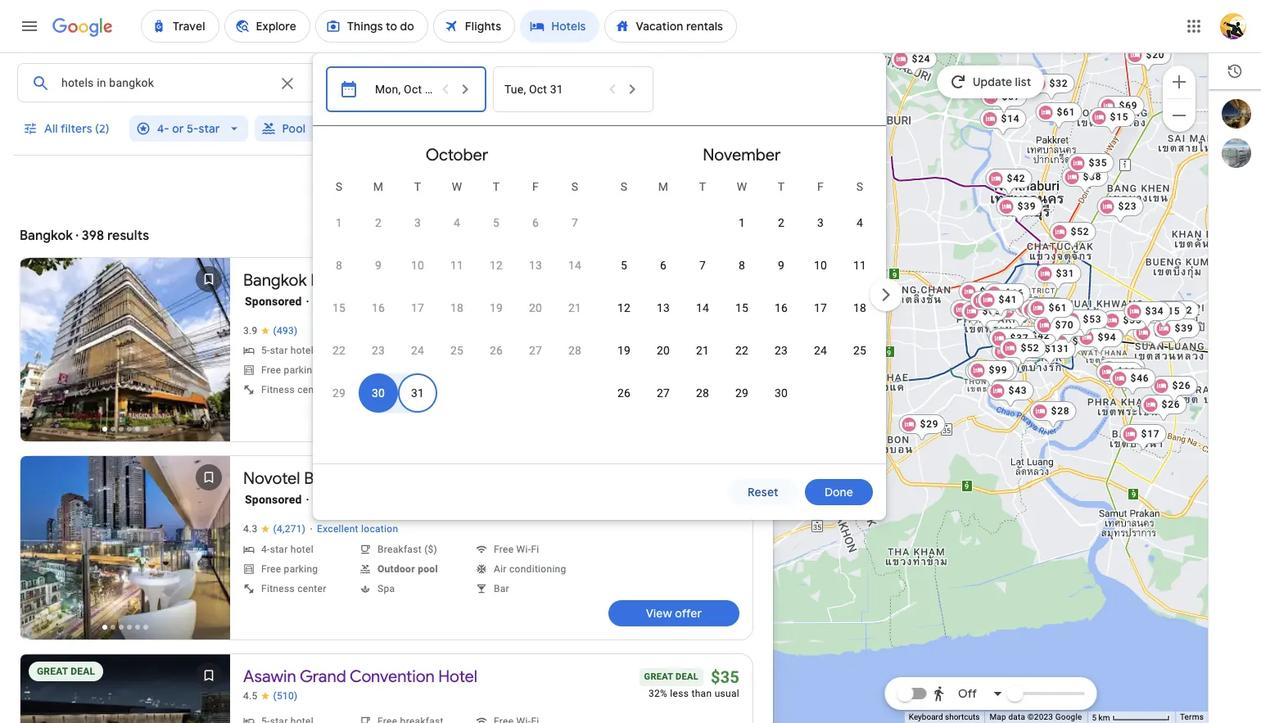 Task type: describe. For each thing, give the bounding box(es) containing it.
0 vertical spatial $61
[[1057, 106, 1076, 118]]

0 vertical spatial $26
[[1173, 380, 1192, 391]]

14 for tue, nov 14 element on the right top
[[696, 302, 710, 315]]

keyboard shortcuts
[[909, 713, 980, 722]]

or
[[172, 121, 184, 136]]

1 horizontal spatial 27 button
[[644, 374, 683, 413]]

wed, nov 1 element
[[739, 215, 746, 231]]

$38 for the middle $38 link
[[1043, 304, 1061, 315]]

m for november
[[659, 180, 669, 193]]

17 button inside october 'row group'
[[398, 288, 438, 328]]

2 vertical spatial $35
[[711, 668, 740, 687]]

20 button inside october 'row group'
[[516, 288, 555, 328]]

pool button
[[254, 116, 334, 142]]

$38 for top $38 link
[[1084, 171, 1102, 182]]

all filters (2)
[[44, 121, 110, 136]]

data
[[1009, 713, 1026, 722]]

$49 for the bottom "$49" link
[[1123, 369, 1142, 381]]

0 horizontal spatial $32
[[972, 304, 991, 315]]

thu, oct 19 element
[[490, 300, 503, 316]]

$35 for topmost $35 link
[[1089, 157, 1108, 168]]

wed, oct 18 element
[[451, 300, 464, 316]]

$23
[[1119, 200, 1138, 212]]

wed, oct 25 element
[[451, 343, 464, 359]]

tue, nov 28 element
[[696, 385, 710, 401]]

0 horizontal spatial 28 button
[[555, 331, 595, 370]]

2 25 button from the left
[[841, 331, 880, 370]]

$17 link
[[1121, 424, 1167, 452]]

results
[[107, 228, 149, 244]]

fri, oct 27 element
[[529, 343, 542, 359]]

0 vertical spatial 7 button
[[555, 203, 595, 243]]

fri, oct 20 element
[[529, 300, 542, 316]]

4.5 out of 5 stars from 510 reviews image
[[243, 691, 298, 703]]

$66
[[1006, 287, 1025, 299]]

$41 link
[[978, 290, 1025, 318]]

thu, oct 12 element
[[490, 257, 503, 274]]

sun, oct 8 element
[[336, 257, 342, 274]]

3 button for november
[[801, 203, 841, 243]]

10 for fri, nov 10 element
[[814, 259, 828, 272]]

4 for november
[[857, 216, 864, 229]]

1 horizontal spatial great deal
[[645, 672, 699, 683]]

sun, oct 22 element
[[333, 343, 346, 359]]

24 for the tue, oct 24 element
[[411, 344, 424, 357]]

$131
[[1045, 343, 1070, 354]]

26 for thu, oct 26 element
[[490, 344, 503, 357]]

1 vertical spatial $61
[[1049, 302, 1068, 313]]

0 vertical spatial $38 link
[[1062, 167, 1109, 195]]

4 button for november
[[841, 203, 880, 243]]

6 for mon, nov 6 'element'
[[660, 259, 667, 272]]

5 for 5 km
[[1093, 713, 1097, 722]]

sun, oct 29 element
[[333, 385, 346, 401]]

map region
[[638, 0, 1262, 724]]

$46
[[1131, 372, 1150, 384]]

what you'll pay
[[657, 175, 741, 190]]

recently viewed image
[[1227, 63, 1244, 79]]

2 10 button from the left
[[801, 246, 841, 285]]

1 vertical spatial 6 button
[[644, 246, 683, 285]]

25 for 'wed, oct 25' element
[[451, 344, 464, 357]]

mon, oct 9 element
[[375, 257, 382, 274]]

1 18 button from the left
[[438, 288, 477, 328]]

reset
[[748, 485, 779, 500]]

1 11 button from the left
[[438, 246, 477, 285]]

17 for 'fri, nov 17' element
[[814, 302, 828, 315]]

where to stay
[[395, 175, 472, 190]]

off button
[[929, 674, 1009, 714]]

7 for sat, oct 7 element
[[572, 216, 578, 229]]

off
[[959, 687, 977, 701]]

$28 link
[[1030, 401, 1077, 429]]

4-
[[157, 121, 169, 136]]

shortcuts
[[946, 713, 980, 722]]

2 t from the left
[[493, 180, 500, 193]]

1 15 button from the left
[[320, 288, 359, 328]]

1 horizontal spatial great
[[645, 672, 674, 683]]

when to visit
[[528, 175, 601, 190]]

mon, oct 23 element
[[372, 343, 385, 359]]

when
[[528, 175, 560, 190]]

property type
[[717, 121, 793, 136]]

0 vertical spatial 26 button
[[477, 331, 516, 370]]

to for stay
[[434, 175, 446, 190]]

$60 link
[[962, 301, 1008, 329]]

10 for tue, oct 10 element
[[411, 259, 424, 272]]

0 vertical spatial 14 button
[[555, 246, 595, 285]]

wed, nov 15 element
[[736, 300, 749, 316]]

$66 link
[[985, 283, 1031, 311]]

$39 for the bottommost $39 link
[[1175, 322, 1194, 334]]

$43 link
[[988, 381, 1034, 408]]

what
[[657, 175, 686, 190]]

row containing 15
[[320, 287, 595, 329]]

star
[[199, 121, 220, 136]]

recently viewed element
[[1209, 53, 1262, 89]]

16 button inside november row group
[[762, 288, 801, 328]]

$131 link
[[1024, 339, 1077, 367]]

$34 link left $72
[[1125, 301, 1171, 329]]

4+ rating
[[368, 121, 417, 136]]

rating
[[385, 121, 417, 136]]

mon, oct 2 element
[[375, 215, 382, 231]]

sat, nov 18 element
[[854, 300, 867, 316]]

0 horizontal spatial great deal
[[37, 666, 95, 678]]

sat, nov 11 element
[[854, 257, 867, 274]]

$30
[[1121, 362, 1139, 373]]

1 horizontal spatial 12 button
[[605, 288, 644, 328]]

$20
[[1147, 49, 1166, 60]]

grid inside 'dialog'
[[320, 133, 880, 474]]

$121 link
[[966, 361, 1019, 389]]

1 vertical spatial $61 link
[[1028, 298, 1075, 326]]

2 11 button from the left
[[841, 246, 880, 285]]

zoom out map image
[[1170, 105, 1190, 125]]

28 for tue, nov 28 element
[[696, 387, 710, 400]]

27 for mon, nov 27 element
[[657, 387, 670, 400]]

2 vertical spatial $38 link
[[1097, 362, 1143, 390]]

where to stay button
[[356, 167, 482, 198]]

mon, oct 30 button
[[365, 81, 438, 98]]

$14
[[1002, 113, 1020, 124]]

2 29 button from the left
[[723, 374, 762, 413]]

all filters (2) button
[[13, 116, 123, 142]]

6 for fri, oct 6 "element"
[[533, 216, 539, 229]]

bangkok · 398
[[20, 228, 104, 244]]

m for october
[[373, 180, 384, 193]]

$178 link
[[992, 341, 1045, 369]]

$91 link
[[971, 290, 1017, 318]]

1 vertical spatial $38 link
[[1021, 299, 1068, 327]]

14 for sat, oct 14 element at left
[[569, 259, 582, 272]]

update list
[[974, 75, 1032, 89]]

sun, nov 12 element
[[618, 300, 631, 316]]

0 vertical spatial $15
[[1111, 111, 1129, 122]]

1 horizontal spatial $48
[[1073, 336, 1092, 347]]

5-
[[187, 121, 199, 136]]

1 vertical spatial $49 link
[[1102, 365, 1148, 393]]

sun, nov 26 element
[[618, 385, 631, 401]]

4 s from the left
[[857, 180, 864, 193]]

0 horizontal spatial deal
[[71, 666, 95, 678]]

27 for fri, oct 27 element
[[529, 344, 542, 357]]

thu, oct 26 element
[[490, 343, 503, 359]]

13 for fri, oct 13 element
[[529, 259, 542, 272]]

$94
[[1098, 331, 1117, 343]]

$135
[[1036, 301, 1061, 313]]

1 vertical spatial 7 button
[[683, 246, 723, 285]]

filters form
[[13, 52, 906, 568]]

1 vertical spatial 26 button
[[605, 374, 644, 413]]

row containing 19
[[605, 329, 880, 372]]

1 vertical spatial $35 link
[[1103, 310, 1149, 338]]

2 vertical spatial $39 link
[[1154, 318, 1201, 346]]

5 for thu, oct 5 element
[[493, 216, 500, 229]]

under $50 button
[[433, 116, 528, 142]]

usual
[[715, 688, 740, 700]]

1 vertical spatial $26
[[1162, 399, 1181, 410]]

$88
[[1048, 308, 1066, 320]]

row containing 5
[[605, 244, 880, 287]]

done
[[825, 485, 854, 500]]

7 for the "tue, nov 7" element
[[700, 259, 706, 272]]

22 for wed, nov 22 element
[[736, 344, 749, 357]]

wed, oct 4 element
[[454, 215, 460, 231]]

0 vertical spatial $49 link
[[1046, 317, 1093, 345]]

0 horizontal spatial 13 button
[[516, 246, 555, 285]]

$23 link
[[1098, 196, 1144, 224]]

1 horizontal spatial deal
[[676, 672, 699, 683]]

fri, nov 10 element
[[814, 257, 828, 274]]

tue, nov 7 element
[[700, 257, 706, 274]]

2 s from the left
[[572, 180, 579, 193]]

1 8 button from the left
[[320, 246, 359, 285]]

0 horizontal spatial 19 button
[[477, 288, 516, 328]]

2 for november
[[778, 216, 785, 229]]

tue, nov 14 element
[[696, 300, 710, 316]]

sat, oct 7 element
[[572, 215, 578, 231]]

bangkok · 398 results
[[20, 228, 149, 244]]

view offer button
[[609, 601, 740, 627]]

$38 for bottom $38 link
[[1118, 366, 1137, 377]]

29 for the wed, nov 29 element
[[736, 387, 749, 400]]

mon, nov 6 element
[[660, 257, 667, 274]]

pool
[[282, 121, 306, 136]]

4 for october
[[454, 216, 460, 229]]

5 km button
[[1088, 712, 1176, 724]]

1 24 button from the left
[[398, 331, 438, 370]]

(510)
[[273, 691, 298, 702]]

0 horizontal spatial $48
[[1051, 309, 1070, 321]]

· excellent location
[[310, 523, 399, 536]]

thu, nov 30 element
[[775, 385, 788, 401]]

0 vertical spatial $31 link
[[1035, 263, 1082, 291]]

0 vertical spatial $42 link
[[986, 168, 1033, 196]]

wed, nov 8 element
[[739, 257, 746, 274]]

3.9
[[243, 325, 258, 337]]

reset button
[[729, 473, 799, 512]]

1 horizontal spatial $15 link
[[1141, 301, 1188, 329]]

1 vertical spatial $42 link
[[1011, 326, 1057, 354]]

(2)
[[95, 121, 110, 136]]

16 for mon, oct 16 element
[[372, 302, 385, 315]]

$19 link
[[980, 291, 1027, 319]]

0 vertical spatial 5 button
[[477, 203, 516, 243]]

1 horizontal spatial 28 button
[[683, 374, 723, 413]]

1 vertical spatial $42
[[1032, 330, 1051, 341]]

row containing 8
[[320, 244, 595, 287]]

1 horizontal spatial $32 link
[[1029, 73, 1075, 101]]

2 15 button from the left
[[723, 288, 762, 328]]

3.9 out of 5 stars from 493 reviews image
[[243, 325, 298, 338]]

$94 link
[[1077, 327, 1124, 355]]

12 for thu, oct 12 element
[[490, 259, 503, 272]]

keyboard
[[909, 713, 944, 722]]

1 t from the left
[[414, 180, 421, 193]]

0 horizontal spatial $15 link
[[1089, 107, 1136, 135]]

clear image
[[278, 74, 297, 93]]

3 button for october
[[398, 203, 438, 243]]

$72 link
[[1153, 300, 1200, 328]]

november row group
[[605, 133, 880, 457]]

where
[[395, 175, 431, 190]]

1 horizontal spatial 19 button
[[605, 331, 644, 370]]

sun, oct 1 element
[[336, 215, 342, 231]]

list
[[1016, 75, 1032, 89]]

0 horizontal spatial 21 button
[[555, 288, 595, 328]]

$53 link
[[1062, 309, 1109, 337]]

28 for sat, oct 28 element
[[569, 344, 582, 357]]

0 vertical spatial $31
[[1057, 268, 1075, 279]]

wed, nov 22 element
[[736, 343, 749, 359]]

view offer link
[[609, 601, 740, 627]]

row containing 26
[[605, 372, 801, 415]]

price button
[[599, 116, 682, 142]]

1 vertical spatial $37 link
[[989, 328, 1036, 356]]

1 vertical spatial 14 button
[[683, 288, 723, 328]]

1 vertical spatial $15
[[1162, 305, 1181, 317]]

$121
[[987, 365, 1012, 377]]

·
[[310, 523, 313, 536]]

0 vertical spatial $61 link
[[1036, 102, 1083, 130]]

0 vertical spatial $34
[[1146, 305, 1165, 317]]

5 km
[[1093, 713, 1113, 722]]

f for october
[[533, 180, 539, 193]]

1 vertical spatial 13 button
[[644, 288, 683, 328]]

(4,271)
[[273, 524, 306, 535]]

1 vertical spatial $31
[[1019, 304, 1038, 316]]

32% less than usual
[[649, 688, 740, 700]]

30 for 2nd 30 button from left
[[775, 387, 788, 400]]

sat, oct 14 element
[[569, 257, 582, 274]]

1 25 button from the left
[[438, 331, 477, 370]]

1 vertical spatial $31 link
[[998, 300, 1044, 328]]

$91
[[992, 295, 1011, 306]]

$72
[[1175, 304, 1193, 316]]

$14 link
[[980, 109, 1027, 136]]

2 button for october
[[359, 203, 398, 243]]

2 24 button from the left
[[801, 331, 841, 370]]

price
[[627, 121, 655, 136]]

0 vertical spatial 6 button
[[516, 203, 555, 243]]

$43
[[1009, 385, 1028, 396]]

0 horizontal spatial $32 link
[[951, 299, 998, 327]]

fri, nov 3 element
[[818, 215, 824, 231]]

1 22 button from the left
[[320, 331, 359, 370]]

all
[[44, 121, 58, 136]]

2 23 button from the left
[[762, 331, 801, 370]]

4.3 out of 5 stars from 4,271 reviews image
[[243, 524, 306, 536]]

spa
[[562, 121, 583, 136]]

4+
[[368, 121, 382, 136]]



Task type: locate. For each thing, give the bounding box(es) containing it.
fri, oct 6 element
[[533, 215, 539, 231]]

7 button right mon, nov 6 'element'
[[683, 246, 723, 285]]

4 inside november row group
[[857, 216, 864, 229]]

21 for tue, nov 21 element
[[696, 344, 710, 357]]

filters
[[61, 121, 92, 136]]

0 vertical spatial $32
[[1050, 77, 1069, 89]]

7 right mon, nov 6 'element'
[[700, 259, 706, 272]]

2 10 from the left
[[814, 259, 828, 272]]

2 1 button from the left
[[723, 203, 762, 243]]

6 inside october 'row group'
[[533, 216, 539, 229]]

1 15 from the left
[[333, 302, 346, 315]]

$30 link
[[1099, 358, 1146, 386]]

1 10 button from the left
[[398, 246, 438, 285]]

$26 right $46
[[1173, 380, 1192, 391]]

1 horizontal spatial 19
[[618, 344, 631, 357]]

photos list for 3.9
[[20, 258, 230, 456]]

8 for sun, oct 8 element
[[336, 259, 342, 272]]

11 button right fri, nov 10 element
[[841, 246, 880, 285]]

17 button inside november row group
[[801, 288, 841, 328]]

0 horizontal spatial 28
[[569, 344, 582, 357]]

©2023
[[1028, 713, 1054, 722]]

km
[[1099, 713, 1111, 722]]

w down november
[[737, 180, 747, 193]]

0 vertical spatial $32 link
[[1029, 73, 1075, 101]]

0 vertical spatial $15 link
[[1089, 107, 1136, 135]]

0 horizontal spatial 5 button
[[477, 203, 516, 243]]

1 vertical spatial 21 button
[[683, 331, 723, 370]]

0 horizontal spatial w
[[452, 180, 462, 193]]

2 24 from the left
[[814, 344, 828, 357]]

21 inside november row group
[[696, 344, 710, 357]]

2 18 button from the left
[[841, 288, 880, 328]]

dialog
[[313, 53, 906, 520]]

1 vertical spatial 12
[[618, 302, 631, 315]]

1 inside october 'row group'
[[336, 216, 342, 229]]

thu, nov 16 element
[[775, 300, 788, 316]]

grid containing october
[[320, 133, 880, 474]]

1 horizontal spatial 16
[[775, 302, 788, 315]]

wed, oct 11 element
[[451, 257, 464, 274]]

1 horizontal spatial 13 button
[[644, 288, 683, 328]]

1 horizontal spatial 29 button
[[723, 374, 762, 413]]

1 vertical spatial 5
[[621, 259, 628, 272]]

0 horizontal spatial 14 button
[[555, 246, 595, 285]]

$29
[[921, 418, 939, 430]]

$48
[[1051, 309, 1070, 321], [1073, 336, 1092, 347]]

2 4 from the left
[[857, 216, 864, 229]]

1 vertical spatial $32
[[972, 304, 991, 315]]

2 9 button from the left
[[762, 246, 801, 285]]

11 for the wed, oct 11 element
[[451, 259, 464, 272]]

fri, nov 17 element
[[814, 300, 828, 316]]

7
[[572, 216, 578, 229], [700, 259, 706, 272]]

0 horizontal spatial 13
[[529, 259, 542, 272]]

28 button right fri, oct 27 element
[[555, 331, 595, 370]]

1 1 button from the left
[[320, 203, 359, 243]]

sun, oct 15 element
[[333, 300, 346, 316]]

0 horizontal spatial 2
[[375, 216, 382, 229]]

1 horizontal spatial $31
[[1057, 268, 1075, 279]]

location
[[361, 524, 399, 535]]

1 vertical spatial 31
[[411, 387, 424, 400]]

t left pay
[[699, 180, 706, 193]]

6 button left sat, oct 7 element
[[516, 203, 555, 243]]

2 16 button from the left
[[762, 288, 801, 328]]

16 button
[[359, 288, 398, 328], [762, 288, 801, 328]]

10
[[411, 259, 424, 272], [814, 259, 828, 272]]

15 inside november row group
[[736, 302, 749, 315]]

5 inside october 'row group'
[[493, 216, 500, 229]]

0 vertical spatial 26
[[490, 344, 503, 357]]

$38
[[1084, 171, 1102, 182], [1043, 304, 1061, 315], [1118, 366, 1137, 377]]

30 left set check-in one day later. "icon"
[[425, 83, 438, 96]]

7 inside november row group
[[700, 259, 706, 272]]

29 button left thu, nov 30 element
[[723, 374, 762, 413]]

0 horizontal spatial 30
[[372, 387, 385, 400]]

mon, nov 27 element
[[657, 385, 670, 401]]

14 inside november row group
[[696, 302, 710, 315]]

14
[[569, 259, 582, 272], [696, 302, 710, 315]]

$35 up $23 link
[[1089, 157, 1108, 168]]

1 25 from the left
[[451, 344, 464, 357]]

15 for wed, nov 15 element
[[736, 302, 749, 315]]

1 23 from the left
[[372, 344, 385, 357]]

the grand palace image
[[982, 307, 1001, 333]]

$19
[[1002, 295, 1020, 307]]

0 horizontal spatial 5
[[493, 216, 500, 229]]

$26
[[1173, 380, 1192, 391], [1162, 399, 1181, 410]]

30 inside button
[[425, 83, 438, 96]]

fri, oct 13 element
[[529, 257, 542, 274]]

8 button left the mon, oct 9 element
[[320, 246, 359, 285]]

10 inside october 'row group'
[[411, 259, 424, 272]]

2 9 from the left
[[778, 259, 785, 272]]

2 29 from the left
[[736, 387, 749, 400]]

zoom in map image
[[1170, 72, 1190, 91]]

8 left the mon, oct 9 element
[[336, 259, 342, 272]]

2 1 from the left
[[739, 216, 746, 229]]

fri, nov 24 element
[[814, 343, 828, 359]]

1 4 from the left
[[454, 216, 460, 229]]

0 vertical spatial 13
[[529, 259, 542, 272]]

4- or 5-star
[[157, 121, 220, 136]]

dialog containing october
[[313, 53, 906, 520]]

1 16 button from the left
[[359, 288, 398, 328]]

1 24 from the left
[[411, 344, 424, 357]]

$37 for top $37 link
[[1003, 91, 1021, 102]]

15 button
[[320, 288, 359, 328], [723, 288, 762, 328]]

0 horizontal spatial 24 button
[[398, 331, 438, 370]]

november
[[703, 145, 781, 166]]

1 11 from the left
[[451, 259, 464, 272]]

21 right fri, oct 20 element
[[569, 302, 582, 315]]

s right when
[[572, 180, 579, 193]]

$60
[[983, 305, 1002, 317]]

25 inside november row group
[[854, 344, 867, 357]]

row inside october 'row group'
[[320, 372, 438, 415]]

0 vertical spatial $39
[[1018, 200, 1037, 212]]

1 button left mon, oct 2 element at the top left of page
[[320, 203, 359, 243]]

15 inside october 'row group'
[[333, 302, 346, 315]]

8 left thu, nov 9 'element'
[[739, 259, 746, 272]]

1 18 from the left
[[451, 302, 464, 315]]

7 button right fri, oct 6 "element"
[[555, 203, 595, 243]]

0 horizontal spatial $35
[[711, 668, 740, 687]]

16 for thu, nov 16 element
[[775, 302, 788, 315]]

1 16 from the left
[[372, 302, 385, 315]]

$26 link right $46
[[1152, 376, 1198, 404]]

24
[[411, 344, 424, 357], [814, 344, 828, 357]]

row containing 12
[[605, 287, 880, 329]]

2 11 from the left
[[854, 259, 867, 272]]

m inside november row group
[[659, 180, 669, 193]]

2 22 from the left
[[736, 344, 749, 357]]

12
[[490, 259, 503, 272], [618, 302, 631, 315]]

26 inside november row group
[[618, 387, 631, 400]]

14 inside october 'row group'
[[569, 259, 582, 272]]

row containing 22
[[320, 329, 595, 372]]

0 horizontal spatial 18
[[451, 302, 464, 315]]

22 left mon, oct 23 element
[[333, 344, 346, 357]]

2 inside november row group
[[778, 216, 785, 229]]

1 horizontal spatial 7 button
[[683, 246, 723, 285]]

tue, oct 31, return date. element
[[411, 385, 424, 401]]

6 left sat, oct 7 element
[[533, 216, 539, 229]]

10 inside november row group
[[814, 259, 828, 272]]

5 button right wed, oct 4 element
[[477, 203, 516, 243]]

to inside when to visit button
[[563, 175, 575, 190]]

1 horizontal spatial 26
[[618, 387, 631, 400]]

0 vertical spatial $38
[[1084, 171, 1102, 182]]

12 for sun, nov 12 element
[[618, 302, 631, 315]]

1 oct from the left
[[404, 83, 422, 96]]

2 oct from the left
[[529, 83, 547, 96]]

23 inside november row group
[[775, 344, 788, 357]]

27 left sat, oct 28 element
[[529, 344, 542, 357]]

f inside october 'row group'
[[533, 180, 539, 193]]

tue, oct 24 element
[[411, 343, 424, 359]]

m inside october 'row group'
[[373, 180, 384, 193]]

Check-in text field
[[367, 64, 464, 102]]

24 for the fri, nov 24 element
[[814, 344, 828, 357]]

19 right wed, oct 18 element
[[490, 302, 503, 315]]

$37 down update list
[[1003, 91, 1021, 102]]

24 left sat, nov 25 element
[[814, 344, 828, 357]]

2 f from the left
[[818, 180, 824, 193]]

1 m from the left
[[373, 180, 384, 193]]

$61 up $70
[[1049, 302, 1068, 313]]

9 button left fri, nov 10 element
[[762, 246, 801, 285]]

t up tue, oct 3 element
[[414, 180, 421, 193]]

sat, nov 25 element
[[854, 343, 867, 359]]

under $50
[[461, 121, 518, 136]]

done button
[[805, 473, 873, 512]]

23 button
[[359, 331, 398, 370], [762, 331, 801, 370]]

mon,
[[375, 83, 401, 96]]

2 3 button from the left
[[801, 203, 841, 243]]

21 left wed, nov 22 element
[[696, 344, 710, 357]]

1 vertical spatial 5 button
[[605, 246, 644, 285]]

1 vertical spatial 14
[[696, 302, 710, 315]]

9 button right sun, oct 8 element
[[359, 246, 398, 285]]

1 horizontal spatial $39
[[1018, 200, 1037, 212]]

row containing 29
[[320, 372, 438, 415]]

1 horizontal spatial 14 button
[[683, 288, 723, 328]]

tue, nov 21 element
[[696, 343, 710, 359]]

2 w from the left
[[737, 180, 747, 193]]

22
[[333, 344, 346, 357], [736, 344, 749, 357]]

1 to from the left
[[434, 175, 446, 190]]

loy pela voyages image
[[991, 386, 997, 393]]

24 left 'wed, oct 25' element
[[411, 344, 424, 357]]

tue, oct 31 button
[[495, 81, 603, 98]]

3 inside october 'row group'
[[415, 216, 421, 229]]

30 button left tue, oct 31, return date. element
[[359, 374, 398, 413]]

2 25 from the left
[[854, 344, 867, 357]]

1 vertical spatial $34
[[1155, 327, 1174, 338]]

26 for sun, nov 26 element
[[618, 387, 631, 400]]

dialog inside 'filters' form
[[313, 53, 906, 520]]

19 button right wed, oct 18 element
[[477, 288, 516, 328]]

30 inside november row group
[[775, 387, 788, 400]]

1 horizontal spatial 6
[[660, 259, 667, 272]]

grid
[[320, 133, 880, 474]]

deal
[[71, 666, 95, 678], [676, 672, 699, 683]]

$70
[[1056, 319, 1075, 331]]

$15 link
[[1089, 107, 1136, 135], [1141, 301, 1188, 329]]

12 inside october 'row group'
[[490, 259, 503, 272]]

tue, oct 17 element
[[411, 300, 424, 316]]

1 horizontal spatial 21 button
[[683, 331, 723, 370]]

thu, nov 23 element
[[775, 343, 788, 359]]

16 right sun, oct 15 element
[[372, 302, 385, 315]]

0 vertical spatial 27 button
[[516, 331, 555, 370]]

next image
[[867, 275, 906, 315]]

1 10 from the left
[[411, 259, 424, 272]]

1 vertical spatial 20
[[657, 344, 670, 357]]

1 s from the left
[[336, 180, 343, 193]]

23 inside october 'row group'
[[372, 344, 385, 357]]

$24 link
[[891, 49, 938, 77]]

2 22 button from the left
[[723, 331, 762, 370]]

$135 link
[[1015, 297, 1068, 325]]

15 for sun, oct 15 element
[[333, 302, 346, 315]]

w inside october 'row group'
[[452, 180, 462, 193]]

0 vertical spatial 12 button
[[477, 246, 516, 285]]

20 for mon, nov 20 element
[[657, 344, 670, 357]]

1 vertical spatial 13
[[657, 302, 670, 315]]

$35 link up $23 link
[[1068, 153, 1115, 181]]

18 inside october 'row group'
[[451, 302, 464, 315]]

w down october
[[452, 180, 462, 193]]

1 8 from the left
[[336, 259, 342, 272]]

12 button left mon, nov 13 element
[[605, 288, 644, 328]]

0 horizontal spatial 2 button
[[359, 203, 398, 243]]

19 for sun, nov 19 element
[[618, 344, 631, 357]]

$26 link up $17
[[1141, 395, 1188, 422]]

29 inside october 'row group'
[[333, 387, 346, 400]]

8 inside november row group
[[739, 259, 746, 272]]

2 17 from the left
[[814, 302, 828, 315]]

2 2 button from the left
[[762, 203, 801, 243]]

0 horizontal spatial 21
[[569, 302, 582, 315]]

1 vertical spatial $39 link
[[959, 281, 1006, 309]]

17 inside november row group
[[814, 302, 828, 315]]

14 button right fri, oct 13 element
[[555, 246, 595, 285]]

0 horizontal spatial $49
[[1067, 321, 1086, 332]]

22 inside october 'row group'
[[333, 344, 346, 357]]

f up fri, nov 3 element
[[818, 180, 824, 193]]

row
[[320, 195, 595, 244], [723, 195, 880, 244], [320, 244, 595, 287], [605, 244, 880, 287], [320, 287, 595, 329], [605, 287, 880, 329], [320, 329, 595, 372], [605, 329, 880, 372], [320, 372, 438, 415], [605, 372, 801, 415]]

m left you'll
[[659, 180, 669, 193]]

11 inside november row group
[[854, 259, 867, 272]]

1 horizontal spatial 17
[[814, 302, 828, 315]]

$46 link
[[1110, 368, 1157, 396]]

3 right the thu, nov 2 element
[[818, 216, 824, 229]]

1 horizontal spatial $35
[[1089, 157, 1108, 168]]

oct for tue,
[[529, 83, 547, 96]]

0 horizontal spatial 15
[[333, 302, 346, 315]]

1 3 button from the left
[[398, 203, 438, 243]]

2 23 from the left
[[775, 344, 788, 357]]

25 left thu, oct 26 element
[[451, 344, 464, 357]]

1 vertical spatial $48
[[1073, 336, 1092, 347]]

1 3 from the left
[[415, 216, 421, 229]]

4.3
[[243, 524, 258, 535]]

10 button left sat, nov 11 element
[[801, 246, 841, 285]]

30 button
[[359, 374, 398, 413], [762, 374, 801, 413]]

0 vertical spatial $37 link
[[981, 86, 1028, 114]]

31 right mon, oct 30, departure date. element
[[411, 387, 424, 400]]

18 button left the thu, oct 19 element in the top left of the page
[[438, 288, 477, 328]]

when to visit button
[[489, 167, 611, 198]]

1 w from the left
[[452, 180, 462, 193]]

19 button left mon, nov 20 element
[[605, 331, 644, 370]]

1 29 button from the left
[[320, 374, 359, 413]]

1 vertical spatial 26
[[618, 387, 631, 400]]

18 left the thu, oct 19 element in the top left of the page
[[451, 302, 464, 315]]

3 photos list from the top
[[20, 655, 230, 724]]

21 inside october 'row group'
[[569, 302, 582, 315]]

w for november
[[737, 180, 747, 193]]

wed, nov 29 element
[[736, 385, 749, 401]]

4 inside october 'row group'
[[454, 216, 460, 229]]

22 inside november row group
[[736, 344, 749, 357]]

0 horizontal spatial 16
[[372, 302, 385, 315]]

$17
[[1142, 428, 1161, 440]]

1 vertical spatial $15 link
[[1141, 301, 1188, 329]]

9 button inside october 'row group'
[[359, 246, 398, 285]]

s right visit
[[621, 180, 628, 193]]

0 horizontal spatial 11
[[451, 259, 464, 272]]

october row group
[[320, 133, 595, 457]]

17 for tue, oct 17 element
[[411, 302, 424, 315]]

17 right mon, oct 16 element
[[411, 302, 424, 315]]

$39 for topmost $39 link
[[1018, 200, 1037, 212]]

1 button for november
[[723, 203, 762, 243]]

$61 link
[[1036, 102, 1083, 130], [1028, 298, 1075, 326]]

sun, nov 19 element
[[618, 343, 631, 359]]

0 vertical spatial 7
[[572, 216, 578, 229]]

2 horizontal spatial 5
[[1093, 713, 1097, 722]]

thu, oct 5 element
[[493, 215, 500, 231]]

1 1 from the left
[[336, 216, 342, 229]]

13 for mon, nov 13 element
[[657, 302, 670, 315]]

1 29 from the left
[[333, 387, 346, 400]]

$39 link
[[997, 196, 1043, 224], [959, 281, 1006, 309], [1154, 318, 1201, 346]]

31 inside tue, oct 31 button
[[550, 83, 564, 96]]

$49 for the topmost "$49" link
[[1067, 321, 1086, 332]]

2 18 from the left
[[854, 302, 867, 315]]

24 button left 'wed, oct 25' element
[[398, 331, 438, 370]]

2 17 button from the left
[[801, 288, 841, 328]]

1
[[336, 216, 342, 229], [739, 216, 746, 229]]

1 30 button from the left
[[359, 374, 398, 413]]

sat, nov 4 element
[[857, 215, 864, 231]]

mon, oct 30, departure date. element
[[372, 385, 385, 401]]

4 t from the left
[[778, 180, 785, 193]]

26 button right 'wed, oct 25' element
[[477, 331, 516, 370]]

18 button right 'fri, nov 17' element
[[841, 288, 880, 328]]

0 vertical spatial 13 button
[[516, 246, 555, 285]]

3 button right mon, oct 2 element at the top left of page
[[398, 203, 438, 243]]

w inside november row group
[[737, 180, 747, 193]]

8 for wed, nov 8 element
[[739, 259, 746, 272]]

thu, nov 2 element
[[778, 215, 785, 231]]

s up the sun, oct 1 element
[[336, 180, 343, 193]]

tue, oct 10 element
[[411, 257, 424, 274]]

20 right the thu, oct 19 element in the top left of the page
[[529, 302, 542, 315]]

2 8 button from the left
[[723, 246, 762, 285]]

5 right wed, oct 4 element
[[493, 216, 500, 229]]

t up thu, oct 5 element
[[493, 180, 500, 193]]

visit
[[578, 175, 601, 190]]

29 left thu, nov 30 element
[[736, 387, 749, 400]]

18 for wed, oct 18 element
[[451, 302, 464, 315]]

1 photos list from the top
[[20, 258, 230, 456]]

2 8 from the left
[[739, 259, 746, 272]]

0 horizontal spatial 6 button
[[516, 203, 555, 243]]

2 horizontal spatial $35
[[1124, 314, 1143, 326]]

23 for mon, oct 23 element
[[372, 344, 385, 357]]

19 inside november row group
[[618, 344, 631, 357]]

0 horizontal spatial 27 button
[[516, 331, 555, 370]]

0 horizontal spatial 23 button
[[359, 331, 398, 370]]

1 2 from the left
[[375, 216, 382, 229]]

1 4 button from the left
[[438, 203, 477, 243]]

28 inside november row group
[[696, 387, 710, 400]]

6 inside row
[[660, 259, 667, 272]]

17 inside october 'row group'
[[411, 302, 424, 315]]

terms link
[[1181, 713, 1204, 722]]

$35 up usual
[[711, 668, 740, 687]]

0 horizontal spatial $42
[[1007, 172, 1026, 184]]

to for visit
[[563, 175, 575, 190]]

21
[[569, 302, 582, 315], [696, 344, 710, 357]]

4 button for october
[[438, 203, 477, 243]]

mon, oct 30
[[375, 83, 438, 96]]

13 left tue, nov 14 element on the right top
[[657, 302, 670, 315]]

sun, nov 5 element
[[621, 257, 628, 274]]

1 horizontal spatial 2 button
[[762, 203, 801, 243]]

2 16 from the left
[[775, 302, 788, 315]]

w for october
[[452, 180, 462, 193]]

mon, nov 13 element
[[657, 300, 670, 316]]

20 inside october 'row group'
[[529, 302, 542, 315]]

0 horizontal spatial 20 button
[[516, 288, 555, 328]]

1 horizontal spatial 30 button
[[762, 374, 801, 413]]

13 inside october 'row group'
[[529, 259, 542, 272]]

f up fri, oct 6 "element"
[[533, 180, 539, 193]]

23 right wed, nov 22 element
[[775, 344, 788, 357]]

$39 for middle $39 link
[[980, 286, 999, 297]]

25 for sat, nov 25 element
[[854, 344, 867, 357]]

0 horizontal spatial 26
[[490, 344, 503, 357]]

30 for 1st 30 button from the left
[[372, 387, 385, 400]]

4 right fri, nov 3 element
[[857, 216, 864, 229]]

26 inside october 'row group'
[[490, 344, 503, 357]]

2 2 from the left
[[778, 216, 785, 229]]

$37 link
[[981, 86, 1028, 114], [989, 328, 1036, 356]]

photos list for 4.5
[[20, 655, 230, 724]]

you'll
[[689, 175, 718, 190]]

27 inside november row group
[[657, 387, 670, 400]]

list
[[1209, 99, 1262, 168]]

2 30 button from the left
[[762, 374, 801, 413]]

27 inside october 'row group'
[[529, 344, 542, 357]]

18 for sat, nov 18 element
[[854, 302, 867, 315]]

set check-out one day later. image
[[623, 79, 642, 99]]

6 left the "tue, nov 7" element
[[660, 259, 667, 272]]

1 button for october
[[320, 203, 359, 243]]

0 vertical spatial $35 link
[[1068, 153, 1115, 181]]

11 right fri, nov 10 element
[[854, 259, 867, 272]]

28 inside october 'row group'
[[569, 344, 582, 357]]

$32
[[1050, 77, 1069, 89], [972, 304, 991, 315]]

1 vertical spatial 28
[[696, 387, 710, 400]]

31 button
[[398, 374, 438, 413]]

2 3 from the left
[[818, 216, 824, 229]]

0 vertical spatial $39 link
[[997, 196, 1043, 224]]

$50
[[497, 121, 518, 136]]

1 22 from the left
[[333, 344, 346, 357]]

2 4 button from the left
[[841, 203, 880, 243]]

29 button
[[320, 374, 359, 413], [723, 374, 762, 413]]

10 right the mon, oct 9 element
[[411, 259, 424, 272]]

3 for november
[[818, 216, 824, 229]]

Check-out text field
[[527, 64, 626, 102]]

30 inside october 'row group'
[[372, 387, 385, 400]]

10 button right the mon, oct 9 element
[[398, 246, 438, 285]]

$35 for $35 link to the bottom
[[1124, 314, 1143, 326]]

3 t from the left
[[699, 180, 706, 193]]

1 2 button from the left
[[359, 203, 398, 243]]

29 for sun, oct 29 element at the bottom of the page
[[333, 387, 346, 400]]

19 button
[[477, 288, 516, 328], [605, 331, 644, 370]]

tue, oct 3 element
[[415, 215, 421, 231]]

mon, nov 20 element
[[657, 343, 670, 359]]

1 horizontal spatial 11 button
[[841, 246, 880, 285]]

5 left mon, nov 6 'element'
[[621, 259, 628, 272]]

3 for october
[[415, 216, 421, 229]]

23 for the thu, nov 23 element
[[775, 344, 788, 357]]

16 button inside october 'row group'
[[359, 288, 398, 328]]

2 m from the left
[[659, 180, 669, 193]]

22 right tue, nov 21 element
[[736, 344, 749, 357]]

1 9 from the left
[[375, 259, 382, 272]]

0 horizontal spatial great
[[37, 666, 68, 678]]

$15 link left the zoom out map icon
[[1089, 107, 1136, 135]]

$38 link
[[1062, 167, 1109, 195], [1021, 299, 1068, 327], [1097, 362, 1143, 390]]

what you'll pay button
[[618, 167, 751, 198]]

7 inside october 'row group'
[[572, 216, 578, 229]]

$37 up $178
[[1011, 332, 1030, 344]]

1 f from the left
[[533, 180, 539, 193]]

13 button
[[516, 246, 555, 285], [644, 288, 683, 328]]

1 horizontal spatial $49
[[1123, 369, 1142, 381]]

t up the thu, nov 2 element
[[778, 180, 785, 193]]

26 button left mon, nov 27 element
[[605, 374, 644, 413]]

30 right the wed, nov 29 element
[[775, 387, 788, 400]]

1 horizontal spatial w
[[737, 180, 747, 193]]

31 inside 31 button
[[411, 387, 424, 400]]

mon, oct 16 element
[[372, 300, 385, 316]]

15 button left thu, nov 16 element
[[723, 288, 762, 328]]

27 button
[[516, 331, 555, 370], [644, 374, 683, 413]]

$42
[[1007, 172, 1026, 184], [1032, 330, 1051, 341]]

google
[[1056, 713, 1083, 722]]

main menu image
[[20, 16, 39, 36]]

14 button left wed, nov 15 element
[[683, 288, 723, 328]]

sat, oct 28 element
[[569, 343, 582, 359]]

1 horizontal spatial 7
[[700, 259, 706, 272]]

25 button left thu, oct 26 element
[[438, 331, 477, 370]]

22 button left mon, oct 23 element
[[320, 331, 359, 370]]

2 button for november
[[762, 203, 801, 243]]

27 button left sat, oct 28 element
[[516, 331, 555, 370]]

29 inside november row group
[[736, 387, 749, 400]]

1 9 button from the left
[[359, 246, 398, 285]]

1 horizontal spatial 28
[[696, 387, 710, 400]]

thu, nov 9 element
[[778, 257, 785, 274]]

9 inside november row group
[[778, 259, 785, 272]]

$69 link
[[1098, 95, 1145, 123]]

5 inside row
[[621, 259, 628, 272]]

15 left mon, oct 16 element
[[333, 302, 346, 315]]

1 vertical spatial 20 button
[[644, 331, 683, 370]]

20 inside november row group
[[657, 344, 670, 357]]

$34 right $94
[[1155, 327, 1174, 338]]

23 button right the sun, oct 22 'element'
[[359, 331, 398, 370]]

9 for the mon, oct 9 element
[[375, 259, 382, 272]]

19 for the thu, oct 19 element in the top left of the page
[[490, 302, 503, 315]]

2 15 from the left
[[736, 302, 749, 315]]

2 button
[[359, 203, 398, 243], [762, 203, 801, 243]]

type
[[768, 121, 793, 136]]

8 inside october 'row group'
[[336, 259, 342, 272]]

12 inside november row group
[[618, 302, 631, 315]]

1 horizontal spatial 1 button
[[723, 203, 762, 243]]

$35
[[1089, 157, 1108, 168], [1124, 314, 1143, 326], [711, 668, 740, 687]]

s
[[336, 180, 343, 193], [572, 180, 579, 193], [621, 180, 628, 193], [857, 180, 864, 193]]

$35 link right the $53
[[1103, 310, 1149, 338]]

$52 link
[[1050, 222, 1097, 250], [1027, 300, 1074, 328], [1000, 338, 1047, 366], [712, 469, 740, 489]]

less
[[671, 688, 689, 700]]

1 horizontal spatial 5 button
[[605, 246, 644, 285]]

26 right 'wed, oct 25' element
[[490, 344, 503, 357]]

1 left mon, oct 2 element at the top left of page
[[336, 216, 342, 229]]

25 button right the fri, nov 24 element
[[841, 331, 880, 370]]

$31 down $66
[[1019, 304, 1038, 316]]

1 for october
[[336, 216, 342, 229]]

16 inside october 'row group'
[[372, 302, 385, 315]]

1 horizontal spatial 25
[[854, 344, 867, 357]]

0 vertical spatial 14
[[569, 259, 582, 272]]

$29 link
[[899, 414, 946, 442]]

$35 right the $53
[[1124, 314, 1143, 326]]

24 inside october 'row group'
[[411, 344, 424, 357]]

23 right the sun, oct 22 'element'
[[372, 344, 385, 357]]

0 vertical spatial $42
[[1007, 172, 1026, 184]]

keyboard shortcuts button
[[909, 712, 980, 724]]

view
[[646, 606, 673, 621]]

update
[[974, 75, 1013, 89]]

6 button left the "tue, nov 7" element
[[644, 246, 683, 285]]

2 button left tue, oct 3 element
[[359, 203, 398, 243]]

5 for sun, nov 5 element
[[621, 259, 628, 272]]

f for november
[[818, 180, 824, 193]]

29 left mon, oct 30, departure date. element
[[333, 387, 346, 400]]

11 for sat, nov 11 element
[[854, 259, 867, 272]]

16 inside november row group
[[775, 302, 788, 315]]

2 photos list from the top
[[20, 456, 230, 654]]

1 17 button from the left
[[398, 288, 438, 328]]

$34 link down $72
[[1134, 322, 1180, 350]]

9 for thu, nov 9 'element'
[[778, 259, 785, 272]]

0 horizontal spatial 4
[[454, 216, 460, 229]]

2 inside october 'row group'
[[375, 216, 382, 229]]

25 inside october 'row group'
[[451, 344, 464, 357]]

3 inside november row group
[[818, 216, 824, 229]]

22 for the sun, oct 22 'element'
[[333, 344, 346, 357]]

set check-in one day later. image
[[456, 79, 475, 99]]

19 inside october 'row group'
[[490, 302, 503, 315]]

stay
[[449, 175, 472, 190]]

3 s from the left
[[621, 180, 628, 193]]

2 to from the left
[[563, 175, 575, 190]]

1 vertical spatial 27 button
[[644, 374, 683, 413]]

1 for november
[[739, 216, 746, 229]]

17 button left sat, nov 18 element
[[801, 288, 841, 328]]

18 inside november row group
[[854, 302, 867, 315]]

1 inside november row group
[[739, 216, 746, 229]]

21 button left wed, nov 22 element
[[683, 331, 723, 370]]

11 inside october 'row group'
[[451, 259, 464, 272]]

24 inside november row group
[[814, 344, 828, 357]]

oct for mon,
[[404, 83, 422, 96]]

1 23 button from the left
[[359, 331, 398, 370]]

9 inside october 'row group'
[[375, 259, 382, 272]]

0 horizontal spatial oct
[[404, 83, 422, 96]]

13 inside november row group
[[657, 302, 670, 315]]

20 for fri, oct 20 element
[[529, 302, 542, 315]]

21 for sat, oct 21 element
[[569, 302, 582, 315]]

22 button right tue, nov 21 element
[[723, 331, 762, 370]]

8 button inside november row group
[[723, 246, 762, 285]]

31 up spa button
[[550, 83, 564, 96]]

20 button inside november row group
[[644, 331, 683, 370]]

excellent location link
[[317, 524, 399, 537]]

sat, oct 21 element
[[569, 300, 582, 316]]

1 17 from the left
[[411, 302, 424, 315]]

$37 for $37 link to the bottom
[[1011, 332, 1030, 344]]

to inside where to stay 'button'
[[434, 175, 446, 190]]

f inside november row group
[[818, 180, 824, 193]]

5 button
[[477, 203, 516, 243], [605, 246, 644, 285]]

9 button inside november row group
[[762, 246, 801, 285]]

$99 link
[[968, 360, 1015, 388]]

photos list
[[20, 258, 230, 456], [20, 456, 230, 654], [20, 655, 230, 724]]

2 for october
[[375, 216, 382, 229]]



Task type: vqa. For each thing, say whether or not it's contained in the screenshot.
2 button corresponding to November
yes



